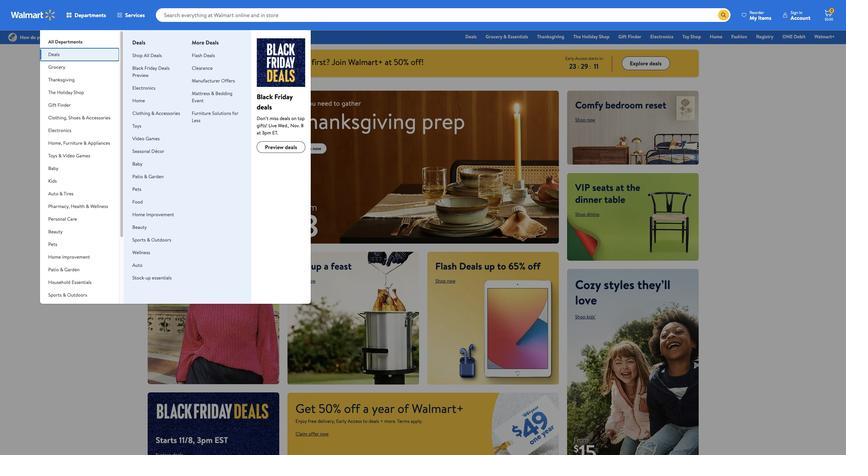 Task type: vqa. For each thing, say whether or not it's contained in the screenshot.
1
no



Task type: describe. For each thing, give the bounding box(es) containing it.
sports for sports & outdoors dropdown button
[[48, 292, 62, 298]]

0 vertical spatial games
[[146, 135, 160, 142]]

flash for flash deals
[[192, 52, 203, 59]]

care
[[67, 216, 77, 222]]

your
[[156, 98, 174, 112]]

patio & garden link
[[132, 173, 164, 180]]

auto for auto link
[[132, 262, 143, 269]]

deals inside deals 'dropdown button'
[[48, 51, 60, 58]]

auto link
[[132, 262, 143, 269]]

office & school supplies button
[[40, 301, 119, 314]]

cozy
[[576, 276, 601, 293]]

toys & video games button
[[40, 150, 119, 162]]

now for thanksgiving
[[313, 145, 322, 152]]

pets link
[[132, 186, 141, 193]]

the for the holiday shop 'dropdown button' at the left top
[[48, 89, 56, 96]]

baby for baby dropdown button
[[48, 165, 58, 172]]

video inside dropdown button
[[63, 152, 75, 159]]

on
[[292, 115, 297, 122]]

friday for deals
[[145, 65, 157, 72]]

home down the search icon
[[711, 33, 723, 40]]

beauty for beauty dropdown button
[[48, 228, 63, 235]]

1 vertical spatial home link
[[132, 97, 145, 104]]

deals button
[[40, 48, 119, 61]]

baby for baby link
[[132, 160, 143, 167]]

& right 'shoes'
[[82, 114, 85, 121]]

comfy
[[576, 98, 604, 112]]

& for clothing & accessories link
[[151, 110, 155, 117]]

gift for the gift finder link
[[619, 33, 627, 40]]

shop now for comfy
[[576, 116, 596, 123]]

at inside vip seats at the dinner table
[[616, 181, 625, 194]]

0 $0.00
[[826, 8, 834, 22]]

search icon image
[[722, 12, 727, 18]]

shop now for thanksgiving
[[301, 145, 322, 152]]

home,
[[48, 140, 62, 146]]

now for flash
[[447, 277, 456, 284]]

0 horizontal spatial electronics link
[[132, 85, 156, 91]]

departments button
[[61, 7, 112, 23]]

feast inside 'your whole feast for less'
[[204, 98, 225, 112]]

year
[[372, 400, 395, 417]]

1 horizontal spatial video
[[132, 135, 145, 142]]

finder for the gift finder link
[[628, 33, 642, 40]]

early inside early access starts in: 23 : 29 : 11
[[566, 55, 575, 61]]

dining
[[587, 211, 600, 217]]

thanksgiving for thanksgiving prep
[[296, 106, 417, 136]]

0 vertical spatial essentials
[[508, 33, 529, 40]]

manufacturer
[[192, 77, 220, 84]]

flash for flash deals up to 65% off
[[436, 259, 457, 273]]

home, furniture & appliances
[[48, 140, 110, 146]]

flash deals up to 65% off
[[436, 259, 541, 273]]

1 horizontal spatial all
[[144, 52, 149, 59]]

patio & garden for patio & garden dropdown button
[[48, 266, 80, 273]]

gift finder for 'gift finder' dropdown button
[[48, 102, 71, 108]]

1 vertical spatial feast
[[331, 259, 352, 273]]

claim
[[296, 430, 308, 437]]

deals link
[[463, 33, 480, 40]]

registry link
[[754, 33, 777, 40]]

home improvement for home improvement 'dropdown button'
[[48, 254, 90, 260]]

0 vertical spatial electronics link
[[648, 33, 677, 40]]

& right health
[[86, 203, 89, 210]]

& for patio & garden dropdown button
[[60, 266, 63, 273]]

shop now link for comfy
[[576, 116, 596, 123]]

mattress & bedding event link
[[192, 90, 233, 104]]

shop now link for flash
[[436, 277, 456, 284]]

preview deals
[[265, 143, 297, 151]]

auto & tires button
[[40, 188, 119, 200]]

at inside black friday deals don't miss deals on top gifts! live wed., nov. 8 at 3pm et.
[[257, 129, 261, 136]]

shop dining
[[576, 211, 600, 217]]

manufacturer offers link
[[192, 77, 235, 84]]

shoes
[[68, 114, 81, 121]]

toys & video games
[[48, 152, 90, 159]]

beauty link
[[132, 224, 147, 231]]

gift finder for the gift finder link
[[619, 33, 642, 40]]

& for sports & outdoors dropdown button
[[63, 292, 66, 298]]

8
[[301, 122, 304, 129]]

clothing, shoes & accessories button
[[40, 112, 119, 124]]

black for deals
[[132, 65, 143, 72]]

walmart+ inside get 50% off a year of walmart+ enjoy free delivery, early access to deals + more. terms apply.
[[412, 400, 464, 417]]

walmart+ inside "link"
[[815, 33, 836, 40]]

shop
[[249, 56, 266, 68]]

friday for deals
[[275, 92, 293, 101]]

registry
[[757, 33, 774, 40]]

deals up don't on the top left of page
[[257, 102, 272, 112]]

clothing & accessories link
[[132, 110, 180, 117]]

styles
[[604, 276, 635, 293]]

don't
[[257, 115, 269, 122]]

household essentials
[[48, 279, 92, 286]]

outdoors for sports & outdoors dropdown button
[[67, 292, 87, 298]]

debit
[[795, 33, 806, 40]]

love
[[576, 291, 598, 308]]

0 horizontal spatial to
[[239, 56, 247, 68]]

school
[[67, 304, 81, 311]]

0 vertical spatial 50%
[[394, 56, 409, 68]]

home up the beauty link at the left of page
[[132, 211, 145, 218]]

Walmart Site-Wide search field
[[156, 8, 731, 22]]

want to shop black friday first? join walmart+ at 50% off!
[[219, 56, 424, 68]]

home inside 'dropdown button'
[[48, 254, 61, 260]]

access inside get 50% off a year of walmart+ enjoy free delivery, early access to deals + more. terms apply.
[[348, 418, 362, 424]]

11
[[594, 61, 599, 71]]

grocery button
[[40, 61, 119, 74]]

deals inside deals link
[[466, 33, 477, 40]]

home improvement button
[[40, 251, 119, 263]]

all departments link
[[40, 30, 119, 48]]

explore
[[630, 59, 649, 67]]

& for auto & tires dropdown button
[[60, 190, 63, 197]]

& for mattress & bedding event link
[[211, 90, 215, 97]]

clothing
[[132, 110, 150, 117]]

pharmacy, health & wellness
[[48, 203, 108, 210]]

thanksgiving button
[[40, 74, 119, 86]]

thanksgiving for 'thanksgiving' link
[[538, 33, 565, 40]]

food link
[[132, 198, 143, 205]]

whole
[[177, 98, 201, 112]]

top
[[298, 115, 305, 122]]

finder for 'gift finder' dropdown button
[[58, 102, 71, 108]]

video games
[[132, 135, 160, 142]]

clothing, shoes & accessories
[[48, 114, 111, 121]]

furniture inside the furniture solutions for less
[[192, 110, 211, 117]]

improvement for home improvement link
[[146, 211, 174, 218]]

garden for patio & garden link
[[149, 173, 164, 180]]

your whole feast for less
[[156, 98, 225, 124]]

1 horizontal spatial electronics
[[132, 85, 156, 91]]

they'll
[[638, 276, 671, 293]]

personal care
[[48, 216, 77, 222]]

early inside get 50% off a year of walmart+ enjoy free delivery, early access to deals + more. terms apply.
[[337, 418, 347, 424]]

gift finder link
[[616, 33, 645, 40]]

miss
[[270, 115, 279, 122]]

2 horizontal spatial to
[[498, 259, 507, 273]]

off!
[[411, 56, 424, 68]]

fry
[[296, 259, 309, 273]]

0 vertical spatial all
[[48, 38, 54, 45]]

many
[[178, 194, 206, 211]]

et.
[[272, 129, 278, 136]]

services
[[125, 11, 145, 19]]

deals inside black friday deals preview
[[158, 65, 170, 72]]

gift for 'gift finder' dropdown button
[[48, 102, 56, 108]]

tires
[[64, 190, 74, 197]]

shop now link for thanksgiving
[[296, 143, 327, 154]]

clothing,
[[48, 114, 67, 121]]

starts
[[589, 55, 599, 61]]

table
[[605, 192, 626, 206]]

event
[[192, 97, 204, 104]]

shop women's link
[[156, 231, 186, 238]]

wellness inside dropdown button
[[90, 203, 108, 210]]

0 horizontal spatial walmart+
[[349, 56, 383, 68]]

for inside the furniture solutions for less
[[232, 110, 239, 117]]

stock-
[[132, 274, 146, 281]]

bedroom
[[606, 98, 644, 112]]

black for deals
[[257, 92, 273, 101]]

fry up a feast
[[296, 259, 352, 273]]

more.
[[385, 418, 397, 424]]

mattress & bedding event
[[192, 90, 233, 104]]

1 : from the left
[[578, 62, 580, 70]]

electronics inside dropdown button
[[48, 127, 71, 134]]

more
[[192, 39, 205, 46]]

walmart plus logo image
[[175, 57, 213, 69]]

décor
[[152, 148, 164, 155]]

home up clothing
[[132, 97, 145, 104]]

thanksgiving for thanksgiving dropdown button at left top
[[48, 76, 75, 83]]

patio for patio & garden dropdown button
[[48, 266, 59, 273]]

deals up wed.,
[[280, 115, 290, 122]]



Task type: locate. For each thing, give the bounding box(es) containing it.
home link down the search icon
[[707, 33, 726, 40]]

toys link
[[132, 122, 141, 129]]

deals inside get 50% off a year of walmart+ enjoy free delivery, early access to deals + more. terms apply.
[[369, 418, 379, 424]]

baby down seasonal
[[132, 160, 143, 167]]

0 vertical spatial a
[[324, 259, 329, 273]]

shop
[[599, 33, 610, 40], [691, 33, 702, 40], [132, 52, 143, 59], [74, 89, 84, 96], [576, 116, 586, 123], [301, 145, 312, 152], [576, 211, 586, 217], [156, 231, 166, 238], [296, 277, 306, 284], [436, 277, 446, 284], [576, 313, 586, 320]]

essentials
[[152, 274, 172, 281]]

& up wellness link
[[147, 236, 150, 243]]

outdoors inside dropdown button
[[67, 292, 87, 298]]

thanksgiving link
[[534, 33, 568, 40]]

the for 'the holiday shop' link
[[574, 33, 581, 40]]

1 vertical spatial sports & outdoors
[[48, 292, 87, 298]]

preview down shop all deals link
[[132, 72, 149, 79]]

1 vertical spatial auto
[[132, 262, 143, 269]]

0 horizontal spatial beauty
[[48, 228, 63, 235]]

gift finder up clothing,
[[48, 102, 71, 108]]

black right shop
[[268, 56, 286, 68]]

essentials inside dropdown button
[[72, 279, 92, 286]]

finder up explore
[[628, 33, 642, 40]]

games up seasonal décor
[[146, 135, 160, 142]]

toys for toys & video games
[[48, 152, 57, 159]]

fashion
[[732, 33, 748, 40]]

0 horizontal spatial pets
[[48, 241, 57, 248]]

2 horizontal spatial up
[[485, 259, 495, 273]]

electronics button
[[40, 124, 119, 137]]

0 horizontal spatial grocery
[[48, 64, 65, 70]]

holiday for the holiday shop 'dropdown button' at the left top
[[57, 89, 73, 96]]

:
[[578, 62, 580, 70], [590, 62, 592, 70]]

auto down kids
[[48, 190, 58, 197]]

grocery right deals link
[[486, 33, 503, 40]]

want
[[219, 56, 237, 68]]

deals image
[[257, 38, 306, 87]]

kids'
[[587, 313, 596, 320]]

a inside get 50% off a year of walmart+ enjoy free delivery, early access to deals + more. terms apply.
[[363, 400, 369, 417]]

0 vertical spatial at
[[385, 56, 392, 68]]

0 vertical spatial improvement
[[146, 211, 174, 218]]

1 vertical spatial electronics
[[132, 85, 156, 91]]

claim offer now link
[[296, 430, 329, 437]]

holiday for 'the holiday shop' link
[[583, 33, 598, 40]]

1 horizontal spatial baby
[[132, 160, 143, 167]]

shop kids' link
[[576, 313, 596, 320]]

home improvement inside 'dropdown button'
[[48, 254, 90, 260]]

& down electronics dropdown button
[[84, 140, 87, 146]]

1 vertical spatial to
[[498, 259, 507, 273]]

games down home, furniture & appliances dropdown button
[[76, 152, 90, 159]]

1 horizontal spatial access
[[576, 55, 588, 61]]

black up don't on the top left of page
[[257, 92, 273, 101]]

off inside get 50% off a year of walmart+ enjoy free delivery, early access to deals + more. terms apply.
[[344, 400, 360, 417]]

off left year
[[344, 400, 360, 417]]

1 horizontal spatial walmart+
[[412, 400, 464, 417]]

holiday inside 'dropdown button'
[[57, 89, 73, 96]]

departments up deals 'dropdown button'
[[55, 38, 83, 45]]

household essentials button
[[40, 276, 119, 289]]

3pm
[[262, 129, 271, 136], [197, 434, 213, 446]]

1 horizontal spatial pets
[[132, 186, 141, 193]]

dinner
[[576, 192, 603, 206]]

beauty up sports & outdoors link
[[132, 224, 147, 231]]

home up household
[[48, 254, 61, 260]]

3pm inside black friday deals don't miss deals on top gifts! live wed., nov. 8 at 3pm et.
[[262, 129, 271, 136]]

deals inside button
[[650, 59, 662, 67]]

1 vertical spatial video
[[63, 152, 75, 159]]

& down seasonal décor link
[[144, 173, 147, 180]]

black friday deals preview
[[132, 65, 170, 79]]

0 horizontal spatial holiday
[[57, 89, 73, 96]]

a left year
[[363, 400, 369, 417]]

personal care button
[[40, 213, 119, 225]]

the holiday shop for 'the holiday shop' link
[[574, 33, 610, 40]]

patio & garden inside dropdown button
[[48, 266, 80, 273]]

up left essentials
[[146, 274, 151, 281]]

improvement
[[146, 211, 174, 218], [62, 254, 90, 260]]

0 vertical spatial off
[[528, 259, 541, 273]]

50% inside get 50% off a year of walmart+ enjoy free delivery, early access to deals + more. terms apply.
[[319, 400, 341, 417]]

1 horizontal spatial feast
[[331, 259, 352, 273]]

shop women's
[[156, 231, 186, 238]]

black down shop all deals link
[[132, 65, 143, 72]]

& for office & school supplies dropdown button at left bottom
[[63, 304, 66, 311]]

1 vertical spatial early
[[337, 418, 347, 424]]

to left 65%
[[498, 259, 507, 273]]

50% left off!
[[394, 56, 409, 68]]

sports & outdoors link
[[132, 236, 171, 243]]

toys for toys link
[[132, 122, 141, 129]]

1 horizontal spatial holiday
[[583, 33, 598, 40]]

the holiday shop link
[[571, 33, 613, 40]]

1 horizontal spatial auto
[[132, 262, 143, 269]]

1 horizontal spatial off
[[528, 259, 541, 273]]

at down gifts! in the top left of the page
[[257, 129, 261, 136]]

shop inside 'dropdown button'
[[74, 89, 84, 96]]

auto
[[48, 190, 58, 197], [132, 262, 143, 269]]

1 horizontal spatial up
[[311, 259, 322, 273]]

0 horizontal spatial patio
[[48, 266, 59, 273]]

walmart+ down $0.00
[[815, 33, 836, 40]]

pharmacy,
[[48, 203, 70, 210]]

patio & garden for patio & garden link
[[132, 173, 164, 180]]

patio for patio & garden link
[[132, 173, 143, 180]]

the right 'thanksgiving' link
[[574, 33, 581, 40]]

prep
[[422, 106, 466, 136]]

the inside 'dropdown button'
[[48, 89, 56, 96]]

off right 65%
[[528, 259, 541, 273]]

improvement down pets dropdown button
[[62, 254, 90, 260]]

home improvement
[[132, 211, 174, 218], [48, 254, 90, 260]]

personal
[[48, 216, 66, 222]]

0 horizontal spatial early
[[337, 418, 347, 424]]

1 vertical spatial sports
[[48, 292, 62, 298]]

sports & outdoors up wellness link
[[132, 236, 171, 243]]

1 horizontal spatial a
[[363, 400, 369, 417]]

gifts!
[[257, 122, 268, 129]]

food
[[132, 198, 143, 205]]

clothing & accessories
[[132, 110, 180, 117]]

friday inside black friday deals preview
[[145, 65, 157, 72]]

the holiday shop up starts
[[574, 33, 610, 40]]

& for 'toys & video games' dropdown button
[[58, 152, 62, 159]]

for
[[232, 110, 239, 117], [156, 110, 168, 124]]

Search search field
[[156, 8, 731, 22]]

1 vertical spatial 3pm
[[197, 434, 213, 446]]

0 horizontal spatial electronics
[[48, 127, 71, 134]]

the holiday shop for the holiday shop 'dropdown button' at the left top
[[48, 89, 84, 96]]

holiday down thanksgiving dropdown button at left top
[[57, 89, 73, 96]]

shop now for flash
[[436, 277, 456, 284]]

2 vertical spatial walmart+
[[412, 400, 464, 417]]

0 horizontal spatial off
[[344, 400, 360, 417]]

patio up household
[[48, 266, 59, 273]]

0 vertical spatial 3pm
[[262, 129, 271, 136]]

home
[[711, 33, 723, 40], [132, 97, 145, 104], [132, 211, 145, 218], [48, 254, 61, 260]]

pets inside dropdown button
[[48, 241, 57, 248]]

2 horizontal spatial walmart+
[[815, 33, 836, 40]]

home improvement down pets dropdown button
[[48, 254, 90, 260]]

1 vertical spatial toys
[[48, 152, 57, 159]]

free
[[308, 418, 317, 424]]

1 vertical spatial holiday
[[57, 89, 73, 96]]

beauty
[[132, 224, 147, 231], [48, 228, 63, 235]]

& left tires
[[60, 190, 63, 197]]

0 horizontal spatial sports & outdoors
[[48, 292, 87, 298]]

0 vertical spatial sports
[[132, 236, 146, 243]]

1 vertical spatial patio & garden
[[48, 266, 80, 273]]

the holiday shop down thanksgiving dropdown button at left top
[[48, 89, 84, 96]]

office & school supplies
[[48, 304, 99, 311]]

0 vertical spatial wellness
[[90, 203, 108, 210]]

1 vertical spatial departments
[[55, 38, 83, 45]]

accessories inside dropdown button
[[86, 114, 111, 121]]

toys inside dropdown button
[[48, 152, 57, 159]]

patio down baby link
[[132, 173, 143, 180]]

1 horizontal spatial early
[[566, 55, 575, 61]]

electronics down clothing,
[[48, 127, 71, 134]]

0 horizontal spatial the holiday shop
[[48, 89, 84, 96]]

1 horizontal spatial electronics link
[[648, 33, 677, 40]]

patio & garden up household
[[48, 266, 80, 273]]

home improvement for home improvement link
[[132, 211, 174, 218]]

live
[[269, 122, 277, 129]]

1 vertical spatial furniture
[[63, 140, 82, 146]]

baby up kids
[[48, 165, 58, 172]]

never.
[[156, 209, 190, 226]]

sports & outdoors
[[132, 236, 171, 243], [48, 292, 87, 298]]

up left 65%
[[485, 259, 495, 273]]

1 vertical spatial grocery
[[48, 64, 65, 70]]

garden inside dropdown button
[[64, 266, 80, 273]]

garden up household essentials
[[64, 266, 80, 273]]

grocery inside dropdown button
[[48, 64, 65, 70]]

reorder
[[750, 9, 765, 15]]

1 vertical spatial wellness
[[132, 249, 150, 256]]

1 horizontal spatial accessories
[[156, 110, 180, 117]]

reorder my items
[[750, 9, 772, 21]]

patio inside dropdown button
[[48, 266, 59, 273]]

auto for auto & tires
[[48, 190, 58, 197]]

video down home, furniture & appliances
[[63, 152, 75, 159]]

1 horizontal spatial patio
[[132, 173, 143, 180]]

pets up food
[[132, 186, 141, 193]]

apply.
[[411, 418, 423, 424]]

up for essentials
[[146, 274, 151, 281]]

+
[[381, 418, 383, 424]]

0 horizontal spatial at
[[257, 129, 261, 136]]

: left 11
[[590, 62, 592, 70]]

health
[[71, 203, 85, 210]]

the holiday shop inside 'dropdown button'
[[48, 89, 84, 96]]

gift right 'the holiday shop' link
[[619, 33, 627, 40]]

to left shop
[[239, 56, 247, 68]]

0 vertical spatial to
[[239, 56, 247, 68]]

1 horizontal spatial the holiday shop
[[574, 33, 610, 40]]

& for sports & outdoors link
[[147, 236, 150, 243]]

beauty inside dropdown button
[[48, 228, 63, 235]]

seats
[[593, 181, 614, 194]]

friday left first?
[[288, 56, 310, 68]]

grocery for grocery
[[48, 64, 65, 70]]

toys
[[132, 122, 141, 129], [48, 152, 57, 159]]

gift up clothing,
[[48, 102, 56, 108]]

friday down shop all deals link
[[145, 65, 157, 72]]

black inside black friday deals don't miss deals on top gifts! live wed., nov. 8 at 3pm et.
[[257, 92, 273, 101]]

all
[[48, 38, 54, 45], [144, 52, 149, 59]]

departments up all departments link
[[75, 11, 106, 19]]

0 vertical spatial outdoors
[[151, 236, 171, 243]]

patio & garden down baby link
[[132, 173, 164, 180]]

1 horizontal spatial for
[[232, 110, 239, 117]]

sports inside dropdown button
[[48, 292, 62, 298]]

sports & outdoors inside dropdown button
[[48, 292, 87, 298]]

sports & outdoors for sports & outdoors dropdown button
[[48, 292, 87, 298]]

essentials down patio & garden dropdown button
[[72, 279, 92, 286]]

& inside mattress & bedding event
[[211, 90, 215, 97]]

0 vertical spatial the holiday shop
[[574, 33, 610, 40]]

furniture up toys & video games
[[63, 140, 82, 146]]

furniture inside dropdown button
[[63, 140, 82, 146]]

& for patio & garden link
[[144, 173, 147, 180]]

walmart image
[[11, 10, 55, 21]]

1 vertical spatial the
[[48, 89, 56, 96]]

for left less
[[156, 110, 168, 124]]

finder inside dropdown button
[[58, 102, 71, 108]]

friday
[[288, 56, 310, 68], [145, 65, 157, 72], [275, 92, 293, 101]]

1 vertical spatial essentials
[[72, 279, 92, 286]]

deals right explore
[[650, 59, 662, 67]]

explore deals
[[630, 59, 662, 67]]

furniture solutions for less link
[[192, 110, 239, 124]]

3pm left est
[[197, 434, 213, 446]]

1 vertical spatial electronics link
[[132, 85, 156, 91]]

at left the
[[616, 181, 625, 194]]

home link up clothing
[[132, 97, 145, 104]]

0 horizontal spatial furniture
[[63, 140, 82, 146]]

0 vertical spatial home link
[[707, 33, 726, 40]]

0 horizontal spatial toys
[[48, 152, 57, 159]]

gift finder up explore
[[619, 33, 642, 40]]

kids button
[[40, 175, 119, 188]]

home, furniture & appliances button
[[40, 137, 119, 150]]

1 horizontal spatial garden
[[149, 173, 164, 180]]

0 horizontal spatial up
[[146, 274, 151, 281]]

pets button
[[40, 238, 119, 251]]

shop now link for fry
[[296, 277, 316, 284]]

1 horizontal spatial beauty
[[132, 224, 147, 231]]

preview inside black friday deals preview
[[132, 72, 149, 79]]

0 horizontal spatial games
[[76, 152, 90, 159]]

1 horizontal spatial improvement
[[146, 211, 174, 218]]

thanksgiving inside 'thanksgiving' link
[[538, 33, 565, 40]]

thanksgiving inside thanksgiving dropdown button
[[48, 76, 75, 83]]

1 horizontal spatial essentials
[[508, 33, 529, 40]]

mattress
[[192, 90, 210, 97]]

seasonal
[[132, 148, 150, 155]]

auto inside dropdown button
[[48, 190, 58, 197]]

: left 29
[[578, 62, 580, 70]]

solutions
[[212, 110, 231, 117]]

1 horizontal spatial at
[[385, 56, 392, 68]]

2 : from the left
[[590, 62, 592, 70]]

& for grocery & essentials link
[[504, 33, 507, 40]]

stock-up essentials
[[132, 274, 172, 281]]

one debit
[[783, 33, 806, 40]]

& up household
[[60, 266, 63, 273]]

outdoors for sports & outdoors link
[[151, 236, 171, 243]]

one
[[783, 33, 793, 40]]

grocery for grocery & essentials
[[486, 33, 503, 40]]

early right 'delivery,'
[[337, 418, 347, 424]]

0 vertical spatial finder
[[628, 33, 642, 40]]

games inside 'toys & video games' dropdown button
[[76, 152, 90, 159]]

0 vertical spatial feast
[[204, 98, 225, 112]]

wellness right health
[[90, 203, 108, 210]]

1 horizontal spatial 3pm
[[262, 129, 271, 136]]

video
[[132, 135, 145, 142], [63, 152, 75, 159]]

sports up office
[[48, 292, 62, 298]]

sports for sports & outdoors link
[[132, 236, 146, 243]]

gift inside dropdown button
[[48, 102, 56, 108]]

deals down the nov.
[[285, 143, 297, 151]]

shop all deals
[[132, 52, 162, 59]]

black friday deals don't miss deals on top gifts! live wed., nov. 8 at 3pm et.
[[257, 92, 305, 136]]

1 horizontal spatial toys
[[132, 122, 141, 129]]

manufacturer offers
[[192, 77, 235, 84]]

gift finder inside dropdown button
[[48, 102, 71, 108]]

grocery
[[486, 33, 503, 40], [48, 64, 65, 70]]

1 horizontal spatial grocery
[[486, 33, 503, 40]]

more deals
[[192, 39, 219, 46]]

0 vertical spatial flash
[[192, 52, 203, 59]]

terms
[[398, 418, 410, 424]]

patio & garden
[[132, 173, 164, 180], [48, 266, 80, 273]]

2 horizontal spatial electronics
[[651, 33, 674, 40]]

1 horizontal spatial gift
[[619, 33, 627, 40]]

1 vertical spatial improvement
[[62, 254, 90, 260]]

1 horizontal spatial furniture
[[192, 110, 211, 117]]

1 vertical spatial the holiday shop
[[48, 89, 84, 96]]

beauty down "personal"
[[48, 228, 63, 235]]

baby inside dropdown button
[[48, 165, 58, 172]]

clearance link
[[192, 65, 213, 72]]

improvement inside home improvement 'dropdown button'
[[62, 254, 90, 260]]

auto up the stock-
[[132, 262, 143, 269]]

1 vertical spatial at
[[257, 129, 261, 136]]

the holiday shop button
[[40, 86, 119, 99]]

black inside black friday deals preview
[[132, 65, 143, 72]]

1 vertical spatial gift finder
[[48, 102, 71, 108]]

electronics left the toy
[[651, 33, 674, 40]]

toys down home,
[[48, 152, 57, 159]]

auto & tires
[[48, 190, 74, 197]]

0 horizontal spatial outdoors
[[67, 292, 87, 298]]

for right solutions
[[232, 110, 239, 117]]

starts 11/8, 3pm est
[[156, 434, 228, 446]]

enjoy
[[296, 418, 307, 424]]

0 horizontal spatial garden
[[64, 266, 80, 273]]

too
[[156, 194, 175, 211]]

improvement for home improvement 'dropdown button'
[[62, 254, 90, 260]]

&
[[504, 33, 507, 40], [211, 90, 215, 97], [151, 110, 155, 117], [82, 114, 85, 121], [84, 140, 87, 146], [58, 152, 62, 159], [144, 173, 147, 180], [60, 190, 63, 197], [86, 203, 89, 210], [147, 236, 150, 243], [60, 266, 63, 273], [63, 292, 66, 298], [63, 304, 66, 311]]

0 vertical spatial pets
[[132, 186, 141, 193]]

to inside get 50% off a year of walmart+ enjoy free delivery, early access to deals + more. terms apply.
[[363, 418, 368, 424]]

departments inside dropdown button
[[75, 11, 106, 19]]

toys down clothing
[[132, 122, 141, 129]]

est
[[215, 434, 228, 446]]

now for comfy
[[587, 116, 596, 123]]

beauty for the beauty link at the left of page
[[132, 224, 147, 231]]

1 vertical spatial preview
[[265, 143, 284, 151]]

garden down décor
[[149, 173, 164, 180]]

less
[[171, 110, 186, 124]]

1 horizontal spatial thanksgiving
[[296, 106, 417, 136]]

0 horizontal spatial thanksgiving
[[48, 76, 75, 83]]

1 vertical spatial games
[[76, 152, 90, 159]]

3pm down gifts! in the top left of the page
[[262, 129, 271, 136]]

the up clothing,
[[48, 89, 56, 96]]

essentials left 'thanksgiving' link
[[508, 33, 529, 40]]

pets down "personal"
[[48, 241, 57, 248]]

0 horizontal spatial video
[[63, 152, 75, 159]]

pets for pets dropdown button
[[48, 241, 57, 248]]

sign in account
[[791, 9, 811, 21]]

up for a
[[311, 259, 322, 273]]

account
[[791, 14, 811, 21]]

1 vertical spatial gift
[[48, 102, 56, 108]]

deals left +
[[369, 418, 379, 424]]

early up 23 at the right top
[[566, 55, 575, 61]]

walmart+ up apply.
[[412, 400, 464, 417]]

garden for patio & garden dropdown button
[[64, 266, 80, 273]]

electronics link down black friday deals preview "link" in the left top of the page
[[132, 85, 156, 91]]

preview down et.
[[265, 143, 284, 151]]

sports down the beauty link at the left of page
[[132, 236, 146, 243]]

now for fry
[[307, 277, 316, 284]]

electronics link left the toy
[[648, 33, 677, 40]]

all up deals 'dropdown button'
[[48, 38, 54, 45]]

furniture up "less"
[[192, 110, 211, 117]]

friday inside black friday deals don't miss deals on top gifts! live wed., nov. 8 at 3pm et.
[[275, 92, 293, 101]]

0 horizontal spatial the
[[48, 89, 56, 96]]

all up black friday deals preview
[[144, 52, 149, 59]]

at left off!
[[385, 56, 392, 68]]

pets for pets link
[[132, 186, 141, 193]]

home improvement down the too
[[132, 211, 174, 218]]

wellness link
[[132, 249, 150, 256]]

1 horizontal spatial preview
[[265, 143, 284, 151]]

& left bedding
[[211, 90, 215, 97]]

preview deals link
[[257, 141, 306, 153]]

sports & outdoors for sports & outdoors link
[[132, 236, 171, 243]]

0 vertical spatial patio
[[132, 173, 143, 180]]

a right fry
[[324, 259, 329, 273]]

1 vertical spatial home improvement
[[48, 254, 90, 260]]

& right office
[[63, 304, 66, 311]]

sports & outdoors down household essentials
[[48, 292, 87, 298]]

0 vertical spatial garden
[[149, 173, 164, 180]]

0 horizontal spatial preview
[[132, 72, 149, 79]]

sports & outdoors button
[[40, 289, 119, 301]]

1 horizontal spatial home link
[[707, 33, 726, 40]]

for inside 'your whole feast for less'
[[156, 110, 168, 124]]

access left +
[[348, 418, 362, 424]]

0 vertical spatial thanksgiving
[[538, 33, 565, 40]]

to left +
[[363, 418, 368, 424]]

of
[[398, 400, 409, 417]]

improvement down the too
[[146, 211, 174, 218]]

clearance
[[192, 65, 213, 72]]

shop now for fry
[[296, 277, 316, 284]]

access inside early access starts in: 23 : 29 : 11
[[576, 55, 588, 61]]

claim offer now
[[296, 430, 329, 437]]

& right deals link
[[504, 33, 507, 40]]



